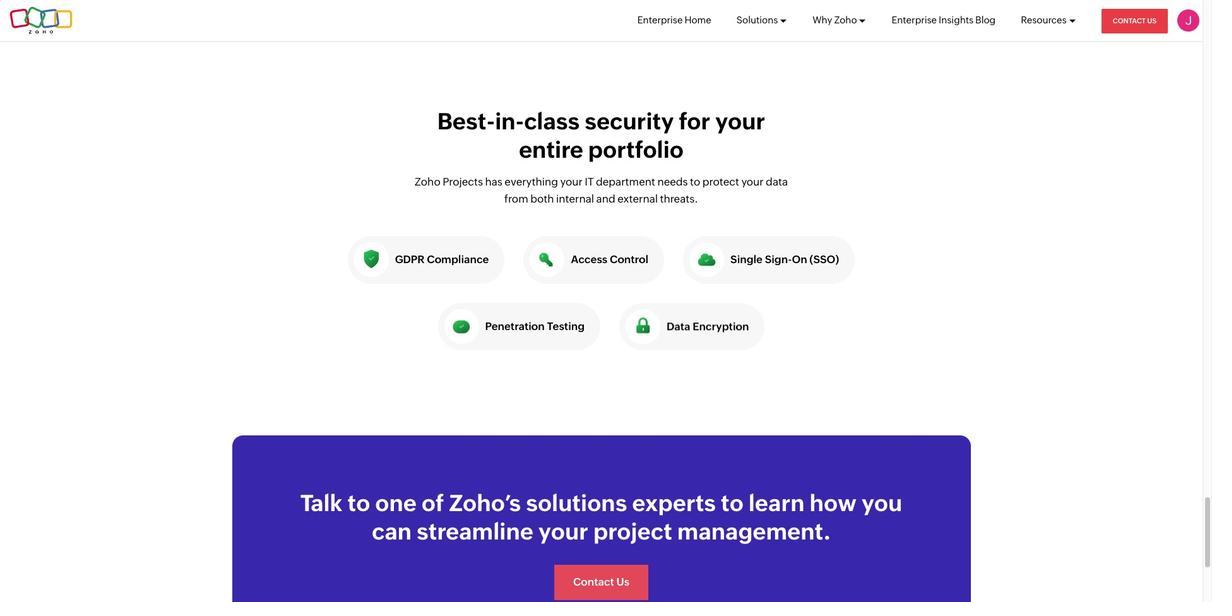 Task type: describe. For each thing, give the bounding box(es) containing it.
access control
[[571, 253, 649, 266]]

enterprise home link
[[638, 0, 712, 40]]

0 horizontal spatial us
[[617, 576, 630, 589]]

control
[[610, 253, 649, 266]]

your inside talk to one of zoho's solutions experts to learn how you can streamline your project management.
[[539, 519, 589, 545]]

home
[[685, 15, 712, 25]]

enterprise for enterprise home
[[638, 15, 683, 25]]

to inside the zoho projects has everything your it department needs to protect your data from both internal and external threats.
[[691, 175, 701, 188]]

0 vertical spatial us
[[1148, 17, 1157, 25]]

1 horizontal spatial zoho
[[835, 15, 858, 25]]

protect
[[703, 175, 740, 188]]

can
[[372, 519, 412, 545]]

2 horizontal spatial to
[[721, 491, 744, 517]]

(sso)
[[810, 253, 840, 266]]

project
[[594, 519, 673, 545]]

threats.
[[660, 193, 699, 205]]

james peterson image
[[1178, 9, 1200, 32]]

everything
[[505, 175, 559, 188]]

external
[[618, 193, 658, 205]]

for
[[679, 108, 711, 134]]

security
[[585, 108, 674, 134]]

0 horizontal spatial contact us
[[574, 576, 630, 589]]

one
[[375, 491, 417, 517]]

insights
[[939, 15, 974, 25]]

both
[[531, 193, 554, 205]]

data encryption
[[667, 320, 749, 333]]

penetration testing
[[486, 320, 585, 333]]

of
[[422, 491, 445, 517]]

data
[[667, 320, 691, 333]]

on
[[792, 253, 808, 266]]

your up internal
[[561, 175, 583, 188]]

contact us link
[[1102, 9, 1169, 33]]

learn
[[749, 491, 805, 517]]

your inside best-in-class security for your entire portfolio
[[716, 108, 766, 134]]

solutions
[[737, 15, 778, 25]]

class
[[525, 108, 580, 134]]

why
[[813, 15, 833, 25]]

your left the "data"
[[742, 175, 764, 188]]

internal
[[556, 193, 594, 205]]

enterprise insights blog link
[[892, 0, 996, 40]]

it
[[585, 175, 594, 188]]

enterprise home
[[638, 15, 712, 25]]



Task type: vqa. For each thing, say whether or not it's contained in the screenshot.
Project
yes



Task type: locate. For each thing, give the bounding box(es) containing it.
enterprise
[[638, 15, 683, 25], [892, 15, 937, 25]]

0 horizontal spatial enterprise
[[638, 15, 683, 25]]

single sign-on (sso)
[[731, 253, 840, 266]]

experts
[[633, 491, 716, 517]]

0 vertical spatial contact
[[1113, 17, 1146, 25]]

enterprise inside enterprise home link
[[638, 15, 683, 25]]

compliance
[[427, 253, 489, 266]]

1 vertical spatial us
[[617, 576, 630, 589]]

in-
[[495, 108, 525, 134]]

best-
[[438, 108, 495, 134]]

encryption
[[693, 320, 749, 333]]

1 enterprise from the left
[[638, 15, 683, 25]]

zoho right why
[[835, 15, 858, 25]]

resources
[[1022, 15, 1067, 25]]

1 horizontal spatial to
[[691, 175, 701, 188]]

testing
[[547, 320, 585, 333]]

to
[[691, 175, 701, 188], [348, 491, 370, 517], [721, 491, 744, 517]]

single
[[731, 253, 763, 266]]

1 vertical spatial contact us
[[574, 576, 630, 589]]

0 vertical spatial zoho
[[835, 15, 858, 25]]

us
[[1148, 17, 1157, 25], [617, 576, 630, 589]]

your
[[716, 108, 766, 134], [561, 175, 583, 188], [742, 175, 764, 188], [539, 519, 589, 545]]

from
[[505, 193, 529, 205]]

us left james peterson 'icon'
[[1148, 17, 1157, 25]]

has
[[485, 175, 503, 188]]

your down solutions
[[539, 519, 589, 545]]

contact
[[1113, 17, 1146, 25], [574, 576, 615, 589]]

to up management.
[[721, 491, 744, 517]]

why zoho
[[813, 15, 858, 25]]

access
[[571, 253, 608, 266]]

1 horizontal spatial enterprise
[[892, 15, 937, 25]]

0 horizontal spatial zoho
[[415, 175, 441, 188]]

entire
[[519, 137, 584, 163]]

enterprise for enterprise insights blog
[[892, 15, 937, 25]]

1 vertical spatial zoho
[[415, 175, 441, 188]]

gdpr compliance
[[395, 253, 489, 266]]

2 enterprise from the left
[[892, 15, 937, 25]]

management.
[[678, 519, 831, 545]]

your right for
[[716, 108, 766, 134]]

portfolio
[[589, 137, 684, 163]]

zoho projects has everything your it department needs to protect your data from both internal and external threats.
[[415, 175, 788, 205]]

1 horizontal spatial contact
[[1113, 17, 1146, 25]]

0 vertical spatial contact us
[[1113, 17, 1157, 25]]

contact us down project
[[574, 576, 630, 589]]

contact us
[[1113, 17, 1157, 25], [574, 576, 630, 589]]

to left one
[[348, 491, 370, 517]]

blog
[[976, 15, 996, 25]]

gdpr
[[395, 253, 425, 266]]

streamline
[[417, 519, 534, 545]]

enterprise left insights
[[892, 15, 937, 25]]

needs
[[658, 175, 688, 188]]

to right needs
[[691, 175, 701, 188]]

department
[[596, 175, 656, 188]]

enterprise left the home on the top of the page
[[638, 15, 683, 25]]

zoho inside the zoho projects has everything your it department needs to protect your data from both internal and external threats.
[[415, 175, 441, 188]]

us down project
[[617, 576, 630, 589]]

data
[[766, 175, 788, 188]]

enterprise inside enterprise insights blog link
[[892, 15, 937, 25]]

1 horizontal spatial contact us
[[1113, 17, 1157, 25]]

zoho
[[835, 15, 858, 25], [415, 175, 441, 188]]

best-in-class security for your entire portfolio
[[438, 108, 766, 163]]

zoho's
[[449, 491, 521, 517]]

1 horizontal spatial us
[[1148, 17, 1157, 25]]

projects
[[443, 175, 483, 188]]

0 horizontal spatial contact
[[574, 576, 615, 589]]

penetration
[[486, 320, 545, 333]]

how
[[810, 491, 857, 517]]

sign-
[[765, 253, 792, 266]]

zoho enterprise logo image
[[9, 7, 73, 34]]

0 horizontal spatial to
[[348, 491, 370, 517]]

solutions
[[526, 491, 628, 517]]

you
[[862, 491, 903, 517]]

talk
[[301, 491, 343, 517]]

talk to one of zoho's solutions experts to learn how you can streamline your project management.
[[301, 491, 903, 545]]

1 vertical spatial contact
[[574, 576, 615, 589]]

enterprise insights blog
[[892, 15, 996, 25]]

and
[[597, 193, 616, 205]]

contact us left james peterson 'icon'
[[1113, 17, 1157, 25]]

zoho left projects
[[415, 175, 441, 188]]



